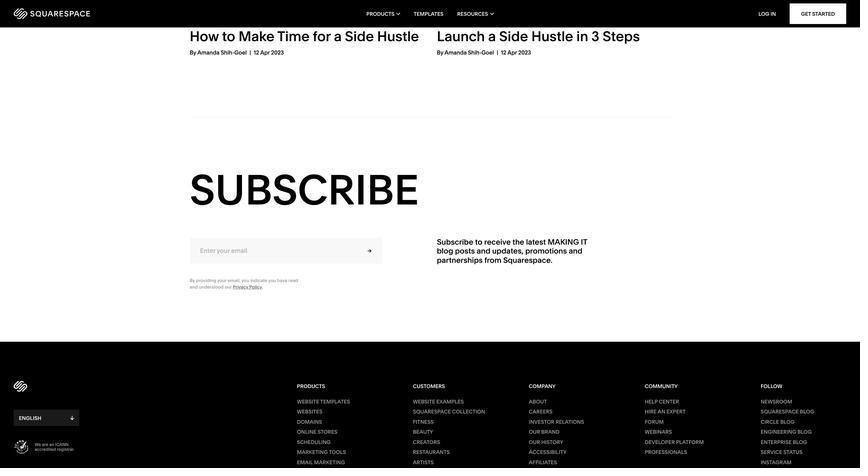 Task type: locate. For each thing, give the bounding box(es) containing it.
0 horizontal spatial by amanda shih-goel
[[190, 49, 247, 56]]

investor
[[529, 419, 554, 425]]

0 horizontal spatial 2023
[[271, 49, 284, 56]]

1 website from the left
[[297, 399, 319, 405]]

squarespace up circle blog
[[761, 409, 799, 415]]

0 horizontal spatial hustle
[[377, 28, 419, 45]]

12 apr 2023 down the "launch a side hustle in 3 steps" on the top right of page
[[501, 49, 531, 56]]

amanda for launch
[[445, 49, 467, 56]]

blog
[[800, 409, 814, 415], [780, 419, 795, 425], [798, 429, 812, 436], [793, 439, 807, 446]]

1 horizontal spatial to
[[475, 238, 483, 247]]

to for subscribe
[[475, 238, 483, 247]]

you
[[242, 278, 249, 283], [268, 278, 276, 283]]

and right promotions
[[569, 247, 583, 256]]

blog for circle blog
[[780, 419, 795, 425]]

1 hustle from the left
[[377, 28, 419, 45]]

apr for side
[[508, 49, 517, 56]]

help
[[645, 399, 658, 405]]

1 vertical spatial squarespace logo link
[[14, 380, 297, 393]]

1 horizontal spatial and
[[477, 247, 491, 256]]

0 horizontal spatial amanda
[[197, 49, 220, 56]]

artists
[[413, 459, 434, 466]]

resources
[[457, 10, 488, 17]]

0 horizontal spatial 12
[[254, 49, 259, 56]]

1 horizontal spatial products
[[366, 10, 395, 17]]

apr down make
[[260, 49, 270, 56]]

1 squarespace from the left
[[413, 409, 451, 415]]

2 amanda from the left
[[445, 49, 467, 56]]

from
[[485, 256, 502, 265]]

1 horizontal spatial you
[[268, 278, 276, 283]]

hustle left in
[[531, 28, 573, 45]]

enterprise blog link
[[761, 439, 847, 446]]

center
[[659, 399, 679, 405]]

side
[[345, 28, 374, 45], [499, 28, 528, 45]]

subscribe inside subscribe to receive the latest making it blog posts and updates, promotions and partnerships from squarespace.
[[437, 238, 473, 247]]

1 vertical spatial to
[[475, 238, 483, 247]]

by for how to make time for a side hustle
[[190, 49, 196, 56]]

blog
[[437, 247, 453, 256]]

0 horizontal spatial a
[[334, 28, 342, 45]]

by amanda shih-goel
[[190, 49, 247, 56], [437, 49, 494, 56]]

2023 down the "launch a side hustle in 3 steps" on the top right of page
[[518, 49, 531, 56]]

hire
[[645, 409, 657, 415]]

2023 down time
[[271, 49, 284, 56]]

you left have
[[268, 278, 276, 283]]

2 by amanda shih-goel from the left
[[437, 49, 494, 56]]

1 horizontal spatial squarespace
[[761, 409, 799, 415]]

goel down launch in the right of the page
[[482, 49, 494, 56]]

you up privacy policy link
[[242, 278, 249, 283]]

2 12 from the left
[[501, 49, 506, 56]]

1 horizontal spatial side
[[499, 28, 528, 45]]

creators link
[[413, 439, 499, 446]]

1 vertical spatial subscribe
[[437, 238, 473, 247]]

the
[[513, 238, 524, 247]]

get started
[[801, 10, 835, 17]]

promotions
[[525, 247, 567, 256]]

1 12 from the left
[[254, 49, 259, 56]]

careers link
[[529, 409, 615, 415]]

log
[[759, 10, 770, 17]]

amanda down launch in the right of the page
[[445, 49, 467, 56]]

0 vertical spatial squarespace logo link
[[14, 8, 180, 19]]

a
[[334, 28, 342, 45], [488, 28, 496, 45]]

1 2023 from the left
[[271, 49, 284, 56]]

amanda down the how
[[197, 49, 220, 56]]

1 horizontal spatial templates
[[414, 10, 444, 17]]

hire an expert link
[[645, 409, 731, 415]]

0 horizontal spatial squarespace
[[413, 409, 451, 415]]

engineering blog link
[[761, 429, 847, 436]]

marketing inside email marketing link
[[314, 459, 345, 466]]

subscribe to receive the latest making it blog posts and updates, promotions and partnerships from squarespace.
[[437, 238, 587, 265]]

1 a from the left
[[334, 28, 342, 45]]

forum
[[645, 419, 664, 425]]

marketing tools link
[[297, 449, 383, 456]]

blog down newsroom link
[[800, 409, 814, 415]]

stores
[[318, 429, 337, 436]]

0 vertical spatial marketing
[[297, 449, 328, 456]]

0 horizontal spatial to
[[222, 28, 235, 45]]

service status link
[[761, 449, 847, 456]]

None submit
[[357, 238, 382, 264]]

accessibility link
[[529, 449, 615, 456]]

squarespace blog link
[[761, 409, 847, 415]]

12 apr 2023 down make
[[254, 49, 284, 56]]

2 2023 from the left
[[518, 49, 531, 56]]

Enter your email email field
[[190, 238, 357, 264]]

1 by amanda shih-goel from the left
[[190, 49, 247, 56]]

creators
[[413, 439, 440, 446]]

2 apr from the left
[[508, 49, 517, 56]]

squarespace for fitness
[[413, 409, 451, 415]]

read
[[288, 278, 298, 283]]

by down the how
[[190, 49, 196, 56]]

1 vertical spatial templates
[[320, 399, 350, 405]]

time
[[277, 28, 310, 45]]

hire an expert
[[645, 409, 686, 415]]

0 vertical spatial templates
[[414, 10, 444, 17]]

marketing inside marketing tools link
[[297, 449, 328, 456]]

website templates link
[[297, 399, 383, 405]]

by amanda shih-goel down launch in the right of the page
[[437, 49, 494, 56]]

1 horizontal spatial 12 apr 2023
[[501, 49, 531, 56]]

and for posts
[[477, 247, 491, 256]]

0 horizontal spatial templates
[[320, 399, 350, 405]]

customers
[[413, 383, 445, 390]]

1 our from the top
[[529, 429, 540, 436]]

squarespace logo image
[[14, 8, 90, 19], [14, 381, 27, 392]]

websites link
[[297, 409, 383, 415]]

by amanda shih-goel down the how
[[190, 49, 247, 56]]

1 you from the left
[[242, 278, 249, 283]]

1 horizontal spatial by amanda shih-goel
[[437, 49, 494, 56]]

2 squarespace from the left
[[761, 409, 799, 415]]

collection
[[452, 409, 485, 415]]

apr down the "launch a side hustle in 3 steps" on the top right of page
[[508, 49, 517, 56]]

our
[[529, 429, 540, 436], [529, 439, 540, 446]]

1 horizontal spatial subscribe
[[437, 238, 473, 247]]

our history
[[529, 439, 563, 446]]

0 vertical spatial squarespace logo image
[[14, 8, 90, 19]]

goel for to
[[234, 49, 247, 56]]

our
[[225, 284, 232, 290]]

developer platform
[[645, 439, 704, 446]]

1 shih- from the left
[[221, 49, 234, 56]]

0 vertical spatial subscribe
[[190, 164, 419, 215]]

our down our brand
[[529, 439, 540, 446]]

website examples
[[413, 399, 464, 405]]

1 horizontal spatial hustle
[[531, 28, 573, 45]]

website for website examples
[[413, 399, 435, 405]]

1 squarespace logo link from the top
[[14, 8, 180, 19]]

online stores
[[297, 429, 337, 436]]

by for launch a side hustle in 3 steps
[[437, 49, 443, 56]]

0 horizontal spatial website
[[297, 399, 319, 405]]

0 horizontal spatial you
[[242, 278, 249, 283]]

our for our history
[[529, 439, 540, 446]]

2 our from the top
[[529, 439, 540, 446]]

by amanda shih-goel for launch
[[437, 49, 494, 56]]

0 horizontal spatial 12 apr 2023
[[254, 49, 284, 56]]

squarespace
[[413, 409, 451, 415], [761, 409, 799, 415]]

by left 'providing'
[[190, 278, 195, 283]]

and right posts
[[477, 247, 491, 256]]

1 horizontal spatial apr
[[508, 49, 517, 56]]

subscribe for subscribe
[[190, 164, 419, 215]]

0 horizontal spatial subscribe
[[190, 164, 419, 215]]

2 goel from the left
[[482, 49, 494, 56]]

our down investor
[[529, 429, 540, 436]]

squarespace logo link
[[14, 8, 180, 19], [14, 380, 297, 393]]

2023 for side
[[518, 49, 531, 56]]

0 horizontal spatial apr
[[260, 49, 270, 56]]

to inside subscribe to receive the latest making it blog posts and updates, promotions and partnerships from squarespace.
[[475, 238, 483, 247]]

1 vertical spatial our
[[529, 439, 540, 446]]

1 vertical spatial marketing
[[314, 459, 345, 466]]

1 goel from the left
[[234, 49, 247, 56]]

2 website from the left
[[413, 399, 435, 405]]

1 horizontal spatial 12
[[501, 49, 506, 56]]

12
[[254, 49, 259, 56], [501, 49, 506, 56]]

0 horizontal spatial goel
[[234, 49, 247, 56]]

and down 'providing'
[[190, 284, 198, 290]]

0 horizontal spatial and
[[190, 284, 198, 290]]

2 12 apr 2023 from the left
[[501, 49, 531, 56]]

0 vertical spatial our
[[529, 429, 540, 436]]

subscribe
[[190, 164, 419, 215], [437, 238, 473, 247]]

webinars
[[645, 429, 672, 436]]

marketing down tools
[[314, 459, 345, 466]]

blog for enterprise blog
[[793, 439, 807, 446]]

2023
[[271, 49, 284, 56], [518, 49, 531, 56]]

enterprise blog
[[761, 439, 807, 446]]

apr
[[260, 49, 270, 56], [508, 49, 517, 56]]

1 12 apr 2023 from the left
[[254, 49, 284, 56]]

by down launch in the right of the page
[[437, 49, 443, 56]]

1 squarespace logo image from the top
[[14, 8, 90, 19]]

a down resources 'button'
[[488, 28, 496, 45]]

marketing down scheduling on the left bottom
[[297, 449, 328, 456]]

and for read
[[190, 284, 198, 290]]

2 horizontal spatial and
[[569, 247, 583, 256]]

blog down squarespace blog
[[780, 419, 795, 425]]

amanda for how
[[197, 49, 220, 56]]

goel down make
[[234, 49, 247, 56]]

hustle down products button
[[377, 28, 419, 45]]

0 horizontal spatial side
[[345, 28, 374, 45]]

blog down engineering blog link
[[793, 439, 807, 446]]

blog for engineering blog
[[798, 429, 812, 436]]

investor relations link
[[529, 419, 615, 426]]

12 for side
[[501, 49, 506, 56]]

1 apr from the left
[[260, 49, 270, 56]]

2 squarespace logo link from the top
[[14, 380, 297, 393]]

website up websites
[[297, 399, 319, 405]]

website down customers
[[413, 399, 435, 405]]

0 vertical spatial to
[[222, 28, 235, 45]]

1 horizontal spatial a
[[488, 28, 496, 45]]

templates link
[[414, 0, 444, 27]]

shih-
[[221, 49, 234, 56], [468, 49, 482, 56]]

1 horizontal spatial goel
[[482, 49, 494, 56]]

status
[[784, 449, 803, 456]]

1 amanda from the left
[[197, 49, 220, 56]]

updates,
[[492, 247, 524, 256]]

blog down the circle blog link
[[798, 429, 812, 436]]

1 horizontal spatial 2023
[[518, 49, 531, 56]]

by
[[190, 49, 196, 56], [437, 49, 443, 56], [190, 278, 195, 283]]

community
[[645, 383, 678, 390]]

to right the how
[[222, 28, 235, 45]]

2 shih- from the left
[[468, 49, 482, 56]]

1 vertical spatial squarespace logo image
[[14, 381, 27, 392]]

websites
[[297, 409, 322, 415]]

0 horizontal spatial products
[[297, 383, 325, 390]]

1 horizontal spatial amanda
[[445, 49, 467, 56]]

0 vertical spatial products
[[366, 10, 395, 17]]

0 horizontal spatial shih-
[[221, 49, 234, 56]]

newsroom link
[[761, 399, 847, 405]]

squarespace down website examples
[[413, 409, 451, 415]]

2 hustle from the left
[[531, 28, 573, 45]]

scheduling link
[[297, 439, 383, 446]]

and inside "by providing your email, you indicate you have read and understood our"
[[190, 284, 198, 290]]

to for how
[[222, 28, 235, 45]]

1 horizontal spatial website
[[413, 399, 435, 405]]

to right posts
[[475, 238, 483, 247]]

squarespace for circle blog
[[761, 409, 799, 415]]

1 horizontal spatial shih-
[[468, 49, 482, 56]]

a right for
[[334, 28, 342, 45]]

policy
[[249, 284, 262, 290]]

engineering
[[761, 429, 796, 436]]



Task type: describe. For each thing, give the bounding box(es) containing it.
email marketing link
[[297, 459, 383, 466]]

shih- for how
[[221, 49, 234, 56]]

domains
[[297, 419, 322, 425]]

have
[[277, 278, 287, 283]]

affiliates link
[[529, 459, 615, 466]]

affiliates
[[529, 459, 557, 466]]

in
[[771, 10, 776, 17]]

domains link
[[297, 419, 383, 426]]

2 you from the left
[[268, 278, 276, 283]]

our for our brand
[[529, 429, 540, 436]]

circle blog
[[761, 419, 795, 425]]

12 apr 2023 for make
[[254, 49, 284, 56]]

webinars link
[[645, 429, 731, 436]]

restaurants
[[413, 449, 450, 456]]

your
[[217, 278, 227, 283]]

tools
[[329, 449, 346, 456]]

platform
[[676, 439, 704, 446]]

marketing tools
[[297, 449, 346, 456]]

shih- for launch
[[468, 49, 482, 56]]

instagram
[[761, 459, 792, 466]]

squarespace blog
[[761, 409, 814, 415]]

an
[[658, 409, 665, 415]]

our brand link
[[529, 429, 615, 436]]

online
[[297, 429, 317, 436]]

beauty link
[[413, 429, 499, 436]]

website templates
[[297, 399, 350, 405]]

understood
[[199, 284, 224, 290]]

newsroom
[[761, 399, 792, 405]]

it
[[581, 238, 587, 247]]

enterprise
[[761, 439, 792, 446]]

log             in link
[[759, 10, 776, 17]]

restaurants link
[[413, 449, 499, 456]]

partnerships
[[437, 256, 483, 265]]

accessibility
[[529, 449, 567, 456]]

by amanda shih-goel for how
[[190, 49, 247, 56]]

company
[[529, 383, 556, 390]]

online stores link
[[297, 429, 383, 436]]

.
[[262, 284, 263, 290]]

expert
[[667, 409, 686, 415]]

instagram link
[[761, 459, 847, 466]]

steps
[[603, 28, 640, 45]]

developer
[[645, 439, 675, 446]]

artists link
[[413, 459, 499, 466]]

posts
[[455, 247, 475, 256]]

2023 for make
[[271, 49, 284, 56]]

by inside "by providing your email, you indicate you have read and understood our"
[[190, 278, 195, 283]]

receive
[[484, 238, 511, 247]]

developer platform link
[[645, 439, 731, 446]]

subscribe for subscribe to receive the latest making it blog posts and updates, promotions and partnerships from squarespace.
[[437, 238, 473, 247]]

about link
[[529, 399, 615, 405]]

log             in
[[759, 10, 776, 17]]

2 squarespace logo image from the top
[[14, 381, 27, 392]]

website for website templates
[[297, 399, 319, 405]]

how
[[190, 28, 219, 45]]

our brand
[[529, 429, 560, 436]]

circle blog link
[[761, 419, 847, 426]]

privacy policy .
[[233, 284, 263, 290]]

launch a side hustle in 3 steps
[[437, 28, 640, 45]]

how to make time for a side hustle
[[190, 28, 419, 45]]

circle
[[761, 419, 779, 425]]

12 apr 2023 for side
[[501, 49, 531, 56]]

professionals link
[[645, 449, 731, 456]]

squarespace collection
[[413, 409, 485, 415]]

english
[[19, 415, 41, 422]]

help center
[[645, 399, 679, 405]]

examples
[[436, 399, 464, 405]]

blog for squarespace blog
[[800, 409, 814, 415]]

fitness link
[[413, 419, 499, 426]]

get
[[801, 10, 811, 17]]

providing
[[196, 278, 216, 283]]

privacy policy link
[[233, 284, 262, 290]]

careers
[[529, 409, 553, 415]]

products button
[[366, 0, 400, 27]]

2 a from the left
[[488, 28, 496, 45]]

2 side from the left
[[499, 28, 528, 45]]

brand
[[541, 429, 560, 436]]

1 side from the left
[[345, 28, 374, 45]]

goel for a
[[482, 49, 494, 56]]

12 for make
[[254, 49, 259, 56]]

↓
[[70, 415, 74, 422]]

products inside button
[[366, 10, 395, 17]]

making
[[548, 238, 579, 247]]

launch
[[437, 28, 485, 45]]

in
[[577, 28, 588, 45]]

started
[[812, 10, 835, 17]]

our history link
[[529, 439, 615, 446]]

investor relations
[[529, 419, 584, 425]]

relations
[[556, 419, 584, 425]]

1 vertical spatial products
[[297, 383, 325, 390]]

forum link
[[645, 419, 731, 426]]

apr for make
[[260, 49, 270, 56]]

fitness
[[413, 419, 434, 425]]

email,
[[228, 278, 241, 283]]

about
[[529, 399, 547, 405]]

help center link
[[645, 399, 731, 405]]

squarespace collection link
[[413, 409, 499, 415]]

professionals
[[645, 449, 687, 456]]

make
[[239, 28, 275, 45]]

engineering blog
[[761, 429, 812, 436]]



Task type: vqa. For each thing, say whether or not it's contained in the screenshot.
to related to Subscribe
yes



